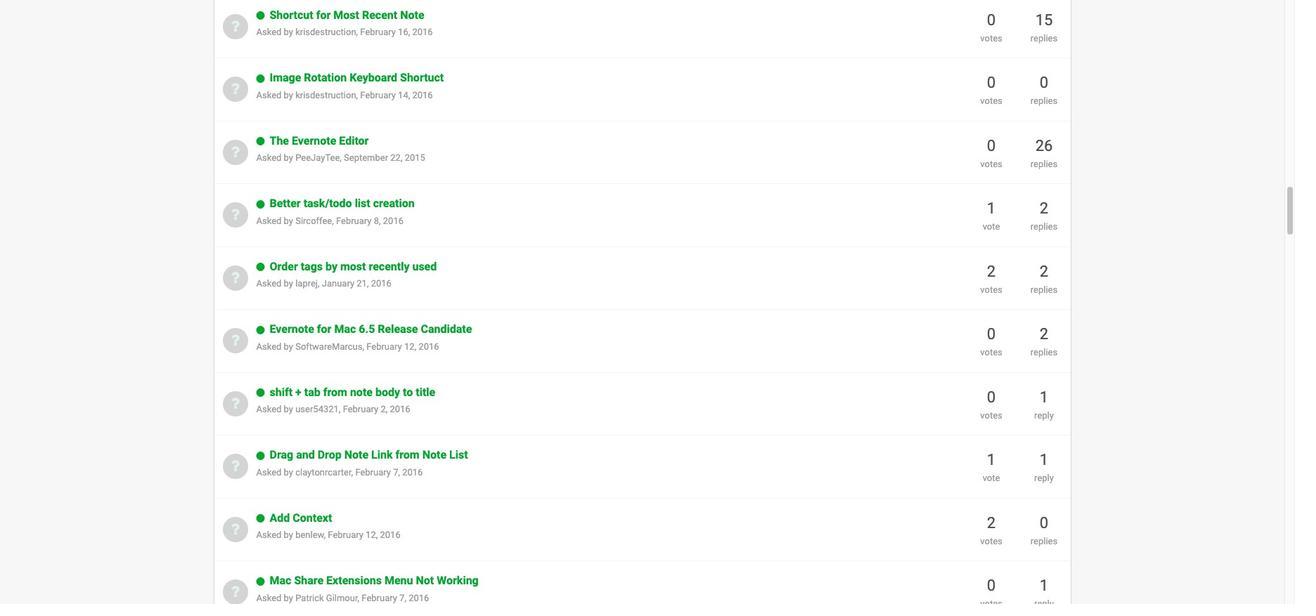 Task type: locate. For each thing, give the bounding box(es) containing it.
shortcut for most recent note
[[270, 8, 424, 22]]

asked up shift
[[256, 342, 282, 352]]

0 votes for 0
[[980, 74, 1003, 106]]

2016 right 2,
[[390, 405, 410, 415]]

asked by laprej , january 21, 2016
[[256, 279, 392, 289]]

1 go to first unread post image from the top
[[256, 263, 265, 272]]

asked down the
[[256, 153, 282, 163]]

0 vertical spatial mac
[[334, 323, 356, 336]]

go to first unread post image for shortcut for most recent note
[[256, 11, 265, 21]]

by down shift
[[284, 405, 293, 415]]

2 vote from the top
[[983, 473, 1000, 484]]

0 horizontal spatial 12,
[[366, 531, 378, 541]]

0 vertical spatial evernote
[[292, 134, 336, 147]]

shift + tab from note body to title
[[270, 386, 435, 399]]

february down note
[[343, 405, 378, 415]]

7 asked from the top
[[256, 405, 282, 415]]

2016 up menu
[[380, 531, 401, 541]]

0 votes for 15
[[980, 11, 1003, 43]]

2016 down "drag and drop note link from note list"
[[402, 468, 423, 478]]

2016 down candidate
[[419, 342, 439, 352]]

replies for most
[[1031, 285, 1058, 295]]

1 krisdestruction link from the top
[[295, 27, 356, 38]]

image rotation keyboard shortuct link
[[270, 71, 444, 85]]

replies for shortuct
[[1031, 96, 1058, 106]]

title
[[416, 386, 435, 399]]

krisdestruction link down rotation
[[295, 90, 356, 101]]

shortcut for most recent note link
[[270, 8, 424, 22]]

1 krisdestruction from the top
[[295, 27, 356, 38]]

1 asked from the top
[[256, 27, 282, 38]]

question image for evernote
[[231, 333, 240, 348]]

1 vertical spatial 7,
[[399, 594, 406, 604]]

0 replies for 0
[[1031, 74, 1058, 106]]

and
[[296, 449, 315, 462]]

note
[[350, 386, 373, 399]]

1 2 votes from the top
[[980, 263, 1003, 295]]

4 question image from the top
[[231, 333, 240, 348]]

better task/todo list creation link
[[270, 197, 415, 210]]

2 question image from the top
[[231, 270, 240, 285]]

february for 6.5
[[367, 342, 402, 352]]

1 vertical spatial 1 vote
[[983, 452, 1000, 484]]

3 asked from the top
[[256, 153, 282, 163]]

by for shift
[[284, 405, 293, 415]]

6 question image from the top
[[231, 522, 240, 537]]

1 1 vote from the top
[[983, 200, 1000, 232]]

0 vertical spatial 2 votes
[[980, 263, 1003, 295]]

asked by benlew , february 12, 2016
[[256, 531, 401, 541]]

6 go to first unread post image from the top
[[256, 577, 265, 587]]

share
[[294, 575, 324, 588]]

go to first unread post image left order at the top of the page
[[256, 263, 265, 272]]

2 votes for 2
[[980, 263, 1003, 295]]

0
[[987, 11, 996, 29], [987, 74, 996, 92], [1040, 74, 1049, 92], [987, 137, 996, 155], [987, 326, 996, 343], [987, 389, 996, 406], [1040, 515, 1049, 532], [987, 577, 996, 595]]

, down 6.5
[[362, 342, 364, 352]]

for left most
[[316, 8, 331, 22]]

krisdestruction for 15
[[295, 27, 356, 38]]

, down task/todo
[[332, 216, 334, 226]]

2 0 replies from the top
[[1031, 515, 1058, 547]]

, down "drag and drop note link from note list"
[[351, 468, 353, 478]]

february down "drag and drop note link from note list"
[[355, 468, 391, 478]]

5 question image from the top
[[231, 459, 240, 474]]

, down image rotation keyboard shortuct link
[[356, 90, 358, 101]]

6 asked from the top
[[256, 342, 282, 352]]

rotation
[[304, 71, 347, 85]]

1 vote for 2
[[983, 200, 1000, 232]]

1 vertical spatial mac
[[270, 575, 291, 588]]

2 1 reply from the top
[[1035, 452, 1054, 484]]

replies
[[1031, 33, 1058, 43], [1031, 96, 1058, 106], [1031, 159, 1058, 169], [1031, 222, 1058, 232], [1031, 285, 1058, 295], [1031, 348, 1058, 358], [1031, 536, 1058, 547]]

, down editor
[[340, 153, 342, 163]]

vote
[[983, 222, 1000, 232], [983, 473, 1000, 484]]

1 question image from the top
[[231, 18, 240, 34]]

1 2 replies from the top
[[1031, 200, 1058, 232]]

for for 15
[[316, 8, 331, 22]]

0 vertical spatial 2 replies
[[1031, 200, 1058, 232]]

1 vertical spatial for
[[317, 323, 332, 336]]

3 go to first unread post image from the top
[[256, 451, 265, 461]]

evernote
[[292, 134, 336, 147], [270, 323, 314, 336]]

1 0 replies from the top
[[1031, 74, 1058, 106]]

9 asked from the top
[[256, 531, 282, 541]]

26
[[1036, 137, 1053, 155]]

by down shortcut
[[284, 27, 293, 38]]

mac left share
[[270, 575, 291, 588]]

recent
[[362, 8, 397, 22]]

8,
[[374, 216, 381, 226]]

0 vertical spatial vote
[[983, 222, 1000, 232]]

go to first unread post image
[[256, 263, 265, 272], [256, 389, 265, 398], [256, 451, 265, 461], [256, 514, 265, 524]]

asked for add
[[256, 531, 282, 541]]

2,
[[381, 405, 388, 415]]

for up softwaremarcus
[[317, 323, 332, 336]]

2016 for most
[[371, 279, 392, 289]]

by left softwaremarcus
[[284, 342, 293, 352]]

by for image
[[284, 90, 293, 101]]

krisdestruction for 0
[[295, 90, 356, 101]]

1 vertical spatial 2 replies
[[1031, 263, 1058, 295]]

question image
[[231, 144, 240, 160], [231, 270, 240, 285], [231, 396, 240, 411], [231, 585, 240, 600]]

0 vertical spatial for
[[316, 8, 331, 22]]

patrick
[[295, 594, 324, 604]]

krisdestruction link
[[295, 27, 356, 38], [295, 90, 356, 101]]

1
[[987, 200, 996, 217], [1040, 389, 1049, 406], [987, 452, 996, 469], [1040, 452, 1049, 469], [1040, 577, 1049, 595]]

2016 down not
[[409, 594, 429, 604]]

february for recent
[[360, 27, 396, 38]]

1 votes from the top
[[980, 33, 1003, 43]]

krisdestruction link down most
[[295, 27, 356, 38]]

2 asked from the top
[[256, 90, 282, 101]]

mac share extensions menu not working
[[270, 575, 479, 588]]

1 horizontal spatial from
[[396, 449, 420, 462]]

3 0 votes from the top
[[980, 137, 1003, 169]]

2 go to first unread post image from the top
[[256, 74, 265, 84]]

1 vertical spatial vote
[[983, 473, 1000, 484]]

2 vertical spatial 2 replies
[[1031, 326, 1058, 358]]

question image for drag
[[231, 459, 240, 474]]

, down shift + tab from note body to title
[[339, 405, 341, 415]]

3 2 replies from the top
[[1031, 326, 1058, 358]]

2 votes for 0
[[980, 515, 1003, 547]]

4 asked from the top
[[256, 216, 282, 226]]

0 vertical spatial from
[[323, 386, 347, 399]]

reply for 0
[[1035, 410, 1054, 421]]

0 replies for 2
[[1031, 515, 1058, 547]]

1 go to first unread post image from the top
[[256, 11, 265, 21]]

go to first unread post image left add
[[256, 514, 265, 524]]

2 votes from the top
[[980, 96, 1003, 106]]

working
[[437, 575, 479, 588]]

1 reply
[[1035, 389, 1054, 421], [1035, 452, 1054, 484]]

1 reply from the top
[[1035, 410, 1054, 421]]

1 vote from the top
[[983, 222, 1000, 232]]

1 reply for 0
[[1035, 389, 1054, 421]]

4 go to first unread post image from the top
[[256, 200, 265, 210]]

by up january
[[326, 260, 338, 273]]

2 2 replies from the top
[[1031, 263, 1058, 295]]

asked for shift
[[256, 405, 282, 415]]

7, down "drag and drop note link from note list"
[[393, 468, 400, 478]]

4 votes from the top
[[980, 285, 1003, 295]]

sircoffee link
[[295, 216, 332, 226]]

0 horizontal spatial from
[[323, 386, 347, 399]]

1 vertical spatial evernote
[[270, 323, 314, 336]]

3 question image from the top
[[231, 207, 240, 223]]

by for add
[[284, 531, 293, 541]]

0 vertical spatial 0 replies
[[1031, 74, 1058, 106]]

user54321 link
[[295, 405, 339, 415]]

6.5
[[359, 323, 375, 336]]

1 horizontal spatial mac
[[334, 323, 356, 336]]

february for shortuct
[[360, 90, 396, 101]]

by down image
[[284, 90, 293, 101]]

february down evernote for mac 6.5 release candidate
[[367, 342, 402, 352]]

0 vertical spatial 1 reply
[[1035, 389, 1054, 421]]

10 asked from the top
[[256, 594, 282, 604]]

go to first unread post image
[[256, 11, 265, 21], [256, 74, 265, 84], [256, 137, 265, 147], [256, 200, 265, 210], [256, 326, 265, 335], [256, 577, 265, 587]]

,
[[356, 27, 358, 38], [356, 90, 358, 101], [340, 153, 342, 163], [332, 216, 334, 226], [318, 279, 320, 289], [362, 342, 364, 352], [339, 405, 341, 415], [351, 468, 353, 478], [324, 531, 326, 541], [358, 594, 359, 604]]

go to first unread post image for image rotation keyboard shortuct
[[256, 74, 265, 84]]

1 vertical spatial reply
[[1035, 473, 1054, 484]]

1 replies from the top
[[1031, 33, 1058, 43]]

2015
[[405, 153, 425, 163]]

2 go to first unread post image from the top
[[256, 389, 265, 398]]

2 reply from the top
[[1035, 473, 1054, 484]]

votes for recent
[[980, 33, 1003, 43]]

extensions
[[326, 575, 382, 588]]

release
[[378, 323, 418, 336]]

3 votes from the top
[[980, 159, 1003, 169]]

0 votes
[[980, 11, 1003, 43], [980, 74, 1003, 106], [980, 137, 1003, 169], [980, 326, 1003, 358], [980, 389, 1003, 421]]

question image for 26
[[231, 144, 240, 160]]

1 vertical spatial 0 replies
[[1031, 515, 1058, 547]]

list
[[449, 449, 468, 462]]

1 1 reply from the top
[[1035, 389, 1054, 421]]

2016
[[412, 27, 433, 38], [412, 90, 433, 101], [383, 216, 404, 226], [371, 279, 392, 289], [419, 342, 439, 352], [390, 405, 410, 415], [402, 468, 423, 478], [380, 531, 401, 541], [409, 594, 429, 604]]

for for 2
[[317, 323, 332, 336]]

krisdestruction down rotation
[[295, 90, 356, 101]]

mac
[[334, 323, 356, 336], [270, 575, 291, 588]]

menu
[[385, 575, 413, 588]]

, down tags
[[318, 279, 320, 289]]

asked left patrick
[[256, 594, 282, 604]]

by left patrick
[[284, 594, 293, 604]]

by down the
[[284, 153, 293, 163]]

12, up mac share extensions menu not working
[[366, 531, 378, 541]]

krisdestruction link for 15
[[295, 27, 356, 38]]

3 replies from the top
[[1031, 159, 1058, 169]]

2 1 vote from the top
[[983, 452, 1000, 484]]

by down "better"
[[284, 216, 293, 226]]

evernote for mac 6.5 release candidate
[[270, 323, 472, 336]]

go to first unread post image left drag on the bottom
[[256, 451, 265, 461]]

go to first unread post image for mac share extensions menu not working
[[256, 577, 265, 587]]

3 go to first unread post image from the top
[[256, 137, 265, 147]]

from
[[323, 386, 347, 399], [396, 449, 420, 462]]

2 replies from the top
[[1031, 96, 1058, 106]]

2 0 votes from the top
[[980, 74, 1003, 106]]

2 for 0
[[1040, 326, 1049, 343]]

list
[[355, 197, 370, 210]]

5 go to first unread post image from the top
[[256, 326, 265, 335]]

asked down shortcut
[[256, 27, 282, 38]]

6 votes from the top
[[980, 410, 1003, 421]]

evernote up softwaremarcus
[[270, 323, 314, 336]]

4 0 votes from the top
[[980, 326, 1003, 358]]

go to first unread post image left shift
[[256, 389, 265, 398]]

from up asked by user54321 , february 2, 2016
[[323, 386, 347, 399]]

4 go to first unread post image from the top
[[256, 514, 265, 524]]

2 question image from the top
[[231, 81, 240, 97]]

february down keyboard
[[360, 90, 396, 101]]

reply
[[1035, 410, 1054, 421], [1035, 473, 1054, 484]]

0 vertical spatial 1 vote
[[983, 200, 1000, 232]]

mac up asked by softwaremarcus , february 12, 2016
[[334, 323, 356, 336]]

question image
[[231, 18, 240, 34], [231, 81, 240, 97], [231, 207, 240, 223], [231, 333, 240, 348], [231, 459, 240, 474], [231, 522, 240, 537]]

peejaytee link
[[295, 153, 340, 163]]

1 vertical spatial krisdestruction link
[[295, 90, 356, 101]]

recently
[[369, 260, 410, 273]]

2016 for note
[[402, 468, 423, 478]]

6 replies from the top
[[1031, 348, 1058, 358]]

4 replies from the top
[[1031, 222, 1058, 232]]

, down shortcut for most recent note
[[356, 27, 358, 38]]

0 vertical spatial 12,
[[404, 342, 416, 352]]

by down order at the top of the page
[[284, 279, 293, 289]]

asked for the
[[256, 153, 282, 163]]

for
[[316, 8, 331, 22], [317, 323, 332, 336]]

better
[[270, 197, 301, 210]]

evernote up 'peejaytee'
[[292, 134, 336, 147]]

1 horizontal spatial 12,
[[404, 342, 416, 352]]

2016 right 16,
[[412, 27, 433, 38]]

, for mac
[[362, 342, 364, 352]]

1 0 votes from the top
[[980, 11, 1003, 43]]

2016 right 8,
[[383, 216, 404, 226]]

2016 down shortuct
[[412, 90, 433, 101]]

1 reply for 1
[[1035, 452, 1054, 484]]

21,
[[357, 279, 369, 289]]

5 asked from the top
[[256, 279, 282, 289]]

0 vertical spatial krisdestruction
[[295, 27, 356, 38]]

2 votes
[[980, 263, 1003, 295], [980, 515, 1003, 547]]

4 question image from the top
[[231, 585, 240, 600]]

asked for better
[[256, 216, 282, 226]]

1 vertical spatial 2 votes
[[980, 515, 1003, 547]]

question image for 1
[[231, 396, 240, 411]]

sircoffee
[[295, 216, 332, 226]]

asked for mac
[[256, 594, 282, 604]]

asked for image
[[256, 90, 282, 101]]

7 replies from the top
[[1031, 536, 1058, 547]]

krisdestruction
[[295, 27, 356, 38], [295, 90, 356, 101]]

3 question image from the top
[[231, 396, 240, 411]]

2 krisdestruction link from the top
[[295, 90, 356, 101]]

add context
[[270, 512, 332, 525]]

asked by claytonrcarter , february 7, 2016
[[256, 468, 423, 478]]

2
[[1040, 200, 1049, 217], [987, 263, 996, 280], [1040, 263, 1049, 280], [1040, 326, 1049, 343], [987, 515, 996, 532]]

task/todo
[[304, 197, 352, 210]]

1 vertical spatial krisdestruction
[[295, 90, 356, 101]]

asked down add
[[256, 531, 282, 541]]

2016 for 6.5
[[419, 342, 439, 352]]

, down extensions
[[358, 594, 359, 604]]

7, down menu
[[399, 594, 406, 604]]

question image for image
[[231, 81, 240, 97]]

february down mac share extensions menu not working
[[362, 594, 397, 604]]

1 question image from the top
[[231, 144, 240, 160]]

most
[[340, 260, 366, 273]]

2016 for recent
[[412, 27, 433, 38]]

2016 right 21,
[[371, 279, 392, 289]]

8 asked from the top
[[256, 468, 282, 478]]

vote for 2
[[983, 222, 1000, 232]]

by down drag on the bottom
[[284, 468, 293, 478]]

softwaremarcus
[[295, 342, 362, 352]]

2 replies for 0
[[1031, 326, 1058, 358]]

2 replies for 2
[[1031, 263, 1058, 295]]

5 0 votes from the top
[[980, 389, 1003, 421]]

, for by
[[318, 279, 320, 289]]

krisdestruction down most
[[295, 27, 356, 38]]

0 vertical spatial krisdestruction link
[[295, 27, 356, 38]]

2 2 votes from the top
[[980, 515, 1003, 547]]

5 votes from the top
[[980, 348, 1003, 358]]

february down list
[[336, 216, 372, 226]]

note up asked by claytonrcarter , february 7, 2016
[[344, 449, 369, 462]]

go to first unread post image for order tags by most recently used
[[256, 263, 265, 272]]

add
[[270, 512, 290, 525]]

drag
[[270, 449, 293, 462]]

12, down release
[[404, 342, 416, 352]]

february down recent
[[360, 27, 396, 38]]

asked down "better"
[[256, 216, 282, 226]]

most
[[333, 8, 359, 22]]

by for evernote
[[284, 342, 293, 352]]

0 replies
[[1031, 74, 1058, 106], [1031, 515, 1058, 547]]

asked down image
[[256, 90, 282, 101]]

asked down drag on the bottom
[[256, 468, 282, 478]]

asked down shift
[[256, 405, 282, 415]]

note up 16,
[[400, 8, 424, 22]]

5 replies from the top
[[1031, 285, 1058, 295]]

order tags by most recently used link
[[270, 260, 437, 273]]

asked
[[256, 27, 282, 38], [256, 90, 282, 101], [256, 153, 282, 163], [256, 216, 282, 226], [256, 279, 282, 289], [256, 342, 282, 352], [256, 405, 282, 415], [256, 468, 282, 478], [256, 531, 282, 541], [256, 594, 282, 604]]

replies for 6.5
[[1031, 348, 1058, 358]]

asked down order at the top of the page
[[256, 279, 282, 289]]

from right link
[[396, 449, 420, 462]]

2 krisdestruction from the top
[[295, 90, 356, 101]]

by down add
[[284, 531, 293, 541]]

asked for evernote
[[256, 342, 282, 352]]

1 vertical spatial 12,
[[366, 531, 378, 541]]

1 vertical spatial 1 reply
[[1035, 452, 1054, 484]]

0 vertical spatial reply
[[1035, 410, 1054, 421]]

by
[[284, 27, 293, 38], [284, 90, 293, 101], [284, 153, 293, 163], [284, 216, 293, 226], [326, 260, 338, 273], [284, 279, 293, 289], [284, 342, 293, 352], [284, 405, 293, 415], [284, 468, 293, 478], [284, 531, 293, 541], [284, 594, 293, 604]]

votes for most
[[980, 285, 1003, 295]]



Task type: vqa. For each thing, say whether or not it's contained in the screenshot.
leftmost Is
no



Task type: describe. For each thing, give the bounding box(es) containing it.
patrick gilmour link
[[295, 594, 358, 604]]

claytonrcarter link
[[295, 468, 351, 478]]

14,
[[398, 90, 410, 101]]

votes for from
[[980, 410, 1003, 421]]

context
[[293, 512, 332, 525]]

benlew link
[[295, 531, 324, 541]]

2016 for from
[[390, 405, 410, 415]]

0 votes for 26
[[980, 137, 1003, 169]]

go to first unread post image for add context
[[256, 514, 265, 524]]

by for the
[[284, 153, 293, 163]]

, for keyboard
[[356, 90, 358, 101]]

add context link
[[270, 512, 332, 525]]

go to first unread post image for drag and drop note link from note list
[[256, 451, 265, 461]]

peejaytee
[[295, 153, 340, 163]]

shift + tab from note body to title link
[[270, 386, 435, 399]]

question image for add
[[231, 522, 240, 537]]

creation
[[373, 197, 415, 210]]

, for most
[[356, 27, 358, 38]]

go to first unread post image for better task/todo list creation
[[256, 200, 265, 210]]

candidate
[[421, 323, 472, 336]]

drag and drop note link from note list
[[270, 449, 468, 462]]

link
[[371, 449, 393, 462]]

september
[[344, 153, 388, 163]]

benlew
[[295, 531, 324, 541]]

asked by patrick gilmour , february 7, 2016
[[256, 594, 429, 604]]

2 for 1
[[1040, 200, 1049, 217]]

drop
[[318, 449, 342, 462]]

, for editor
[[340, 153, 342, 163]]

vote for 1
[[983, 473, 1000, 484]]

not
[[416, 575, 434, 588]]

laprej link
[[295, 279, 318, 289]]

asked by krisdestruction , february 14, 2016
[[256, 90, 433, 101]]

by for order
[[284, 279, 293, 289]]

softwaremarcus link
[[295, 342, 362, 352]]

12, for 0
[[404, 342, 416, 352]]

user54321
[[295, 405, 339, 415]]

asked by peejaytee , september 22, 2015
[[256, 153, 425, 163]]

the evernote editor
[[270, 134, 369, 147]]

7 votes from the top
[[980, 536, 1003, 547]]

the evernote editor link
[[270, 134, 369, 147]]

go to first unread post image for the evernote editor
[[256, 137, 265, 147]]

15
[[1036, 11, 1053, 29]]

february for note
[[355, 468, 391, 478]]

question image for shortcut
[[231, 18, 240, 34]]

drag and drop note link from note list link
[[270, 449, 468, 462]]

asked for drag
[[256, 468, 282, 478]]

16,
[[398, 27, 410, 38]]

asked by softwaremarcus , february 12, 2016
[[256, 342, 439, 352]]

asked by user54321 , february 2, 2016
[[256, 405, 410, 415]]

, down context
[[324, 531, 326, 541]]

, for tab
[[339, 405, 341, 415]]

, for drop
[[351, 468, 353, 478]]

the
[[270, 134, 289, 147]]

february right 'benlew' link
[[328, 531, 363, 541]]

order
[[270, 260, 298, 273]]

1 vote for 1
[[983, 452, 1000, 484]]

question image for better
[[231, 207, 240, 223]]

votes for shortuct
[[980, 96, 1003, 106]]

asked by sircoffee , february 8, 2016
[[256, 216, 404, 226]]

order tags by most recently used
[[270, 260, 437, 273]]

by for better
[[284, 216, 293, 226]]

, for list
[[332, 216, 334, 226]]

february for from
[[343, 405, 378, 415]]

february for creation
[[336, 216, 372, 226]]

krisdestruction link for 0
[[295, 90, 356, 101]]

body
[[375, 386, 400, 399]]

by for shortcut
[[284, 27, 293, 38]]

asked for order
[[256, 279, 282, 289]]

keyboard
[[350, 71, 397, 85]]

editor
[[339, 134, 369, 147]]

image rotation keyboard shortuct
[[270, 71, 444, 85]]

image
[[270, 71, 301, 85]]

asked for shortcut
[[256, 27, 282, 38]]

2016 for shortuct
[[412, 90, 433, 101]]

evernote for mac 6.5 release candidate link
[[270, 323, 472, 336]]

go to first unread post image for shift + tab from note body to title
[[256, 389, 265, 398]]

2 replies for 1
[[1031, 200, 1058, 232]]

+
[[295, 386, 302, 399]]

claytonrcarter
[[295, 468, 351, 478]]

2016 for creation
[[383, 216, 404, 226]]

15 replies
[[1031, 11, 1058, 43]]

note left list
[[422, 449, 447, 462]]

votes for 6.5
[[980, 348, 1003, 358]]

by for mac
[[284, 594, 293, 604]]

go to first unread post image for evernote for mac 6.5 release candidate
[[256, 326, 265, 335]]

replies for recent
[[1031, 33, 1058, 43]]

january
[[322, 279, 354, 289]]

0 votes for 1
[[980, 389, 1003, 421]]

shift
[[270, 386, 293, 399]]

tab
[[304, 386, 320, 399]]

shortuct
[[400, 71, 444, 85]]

0 vertical spatial 7,
[[393, 468, 400, 478]]

tags
[[301, 260, 323, 273]]

better task/todo list creation
[[270, 197, 415, 210]]

12, for 2
[[366, 531, 378, 541]]

used
[[412, 260, 437, 273]]

2 for 2
[[1040, 263, 1049, 280]]

shortcut
[[270, 8, 313, 22]]

reply for 1
[[1035, 473, 1054, 484]]

26 replies
[[1031, 137, 1058, 169]]

question image for 2
[[231, 270, 240, 285]]

0 votes for 2
[[980, 326, 1003, 358]]

mac share extensions menu not working link
[[270, 575, 479, 588]]

replies for creation
[[1031, 222, 1058, 232]]

by for drag
[[284, 468, 293, 478]]

22,
[[390, 153, 403, 163]]

to
[[403, 386, 413, 399]]

asked by krisdestruction , february 16, 2016
[[256, 27, 433, 38]]

laprej
[[295, 279, 318, 289]]

gilmour
[[326, 594, 358, 604]]

0 horizontal spatial mac
[[270, 575, 291, 588]]

1 vertical spatial from
[[396, 449, 420, 462]]



